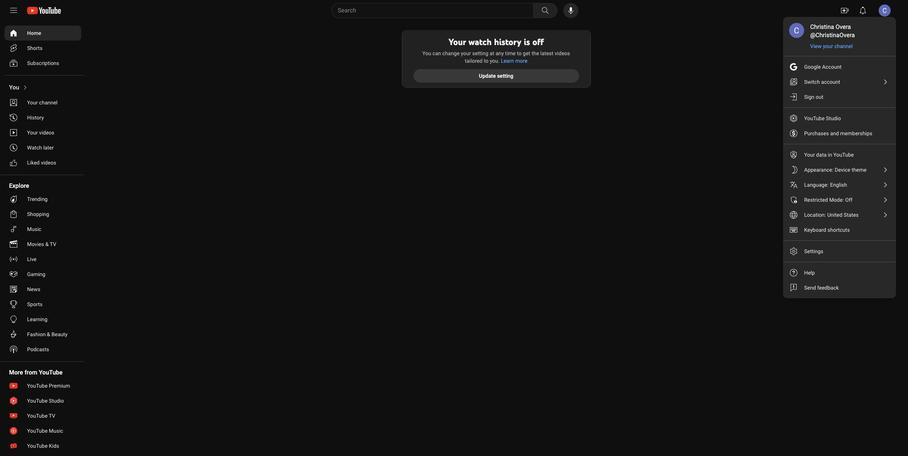 Task type: vqa. For each thing, say whether or not it's contained in the screenshot.
Girl
no



Task type: describe. For each thing, give the bounding box(es) containing it.
account
[[821, 79, 840, 85]]

your channel
[[27, 100, 57, 106]]

restricted mode: off
[[804, 197, 852, 203]]

time
[[505, 50, 516, 56]]

youtube tv
[[27, 414, 55, 420]]

memberships
[[840, 131, 872, 137]]

states
[[844, 212, 859, 218]]

change
[[442, 50, 460, 56]]

later
[[43, 145, 54, 151]]

settings
[[804, 249, 823, 255]]

sign out
[[804, 94, 823, 100]]

learn more
[[501, 58, 527, 64]]

watch later
[[27, 145, 54, 151]]

can
[[432, 50, 441, 56]]

view your channel
[[810, 43, 853, 49]]

your for your watch history is off
[[449, 37, 466, 47]]

google
[[804, 64, 821, 70]]

news
[[27, 287, 40, 293]]

update setting button
[[413, 69, 579, 83]]

united
[[827, 212, 842, 218]]

history
[[27, 115, 44, 121]]

send
[[804, 285, 816, 291]]

at
[[490, 50, 494, 56]]

theme
[[852, 167, 866, 173]]

sports
[[27, 302, 43, 308]]

keyboard
[[804, 227, 826, 233]]

& for tv
[[45, 242, 49, 248]]

get
[[523, 50, 530, 56]]

switch account
[[804, 79, 840, 85]]

fashion & beauty
[[27, 332, 68, 338]]

account
[[822, 64, 842, 70]]

keyboard shortcuts
[[804, 227, 850, 233]]

0 horizontal spatial youtube studio
[[27, 399, 64, 405]]

setting inside the you can change your setting at any time to get the latest videos tailored to you.
[[472, 50, 488, 56]]

movies
[[27, 242, 44, 248]]

more
[[9, 370, 23, 377]]

help
[[804, 270, 815, 276]]

you.
[[490, 58, 500, 64]]

subscriptions
[[27, 60, 59, 66]]

your videos
[[27, 130, 54, 136]]

view your channel link
[[810, 43, 853, 50]]

your for your data in youtube
[[804, 152, 815, 158]]

update
[[479, 73, 496, 79]]

avatar image image
[[879, 5, 891, 17]]

location: united states
[[804, 212, 859, 218]]

liked
[[27, 160, 40, 166]]

1 vertical spatial music
[[49, 429, 63, 435]]

youtube music
[[27, 429, 63, 435]]

shopping
[[27, 211, 49, 218]]

more from youtube
[[9, 370, 63, 377]]

switch
[[804, 79, 820, 85]]

channel inside view your channel link
[[834, 43, 853, 49]]

youtube down more from youtube
[[27, 383, 48, 389]]

more
[[515, 58, 527, 64]]

appearance:
[[804, 167, 833, 173]]

live
[[27, 257, 37, 263]]

podcasts
[[27, 347, 49, 353]]

premium
[[49, 383, 70, 389]]

appearance: device theme
[[804, 167, 866, 173]]

0 vertical spatial tv
[[50, 242, 56, 248]]

1 vertical spatial tv
[[49, 414, 55, 420]]

any
[[496, 50, 504, 56]]

watch
[[27, 145, 42, 151]]

videos for liked videos
[[41, 160, 56, 166]]

watch
[[469, 37, 492, 47]]

0 vertical spatial to
[[517, 50, 522, 56]]

youtube down the youtube tv in the bottom of the page
[[27, 429, 48, 435]]

google account
[[804, 64, 842, 70]]

the
[[532, 50, 539, 56]]

you can change your setting at any time to get the latest videos tailored to you.
[[422, 50, 570, 64]]

learning
[[27, 317, 47, 323]]

send feedback
[[804, 285, 839, 291]]

beauty
[[51, 332, 68, 338]]

purchases
[[804, 131, 829, 137]]

and
[[830, 131, 839, 137]]

fashion
[[27, 332, 46, 338]]

trending
[[27, 196, 48, 202]]

device
[[835, 167, 850, 173]]

christina overa @christinaovera
[[810, 23, 855, 39]]

1 horizontal spatial your
[[823, 43, 833, 49]]

gaming
[[27, 272, 45, 278]]

explore
[[9, 183, 29, 190]]

learn
[[501, 58, 514, 64]]

update setting
[[479, 73, 513, 79]]

you for you
[[9, 84, 19, 91]]

from
[[25, 370, 37, 377]]

off
[[845, 197, 852, 203]]

data
[[816, 152, 827, 158]]



Task type: locate. For each thing, give the bounding box(es) containing it.
0 vertical spatial you
[[422, 50, 431, 56]]

videos inside the you can change your setting at any time to get the latest videos tailored to you.
[[555, 50, 570, 56]]

0 vertical spatial &
[[45, 242, 49, 248]]

youtube studio down youtube premium
[[27, 399, 64, 405]]

setting up tailored in the right top of the page
[[472, 50, 488, 56]]

1 vertical spatial videos
[[39, 130, 54, 136]]

your for your videos
[[27, 130, 38, 136]]

your for your channel
[[27, 100, 38, 106]]

1 vertical spatial channel
[[39, 100, 57, 106]]

sign
[[804, 94, 814, 100]]

help link
[[783, 266, 896, 281], [783, 266, 896, 281]]

tv right movies
[[50, 242, 56, 248]]

live link
[[5, 252, 81, 267], [5, 252, 81, 267]]

home link
[[5, 26, 81, 41], [5, 26, 81, 41]]

1 horizontal spatial youtube studio
[[804, 116, 841, 122]]

history link
[[5, 110, 81, 125], [5, 110, 81, 125]]

videos up later
[[39, 130, 54, 136]]

1 horizontal spatial studio
[[826, 116, 841, 122]]

home
[[27, 30, 41, 36]]

1 vertical spatial your
[[461, 50, 471, 56]]

your up watch at top
[[27, 130, 38, 136]]

purchases and memberships
[[804, 131, 872, 137]]

is
[[524, 37, 530, 47]]

your videos link
[[5, 125, 81, 140], [5, 125, 81, 140]]

1 horizontal spatial you
[[422, 50, 431, 56]]

gaming link
[[5, 267, 81, 282], [5, 267, 81, 282]]

your up change
[[449, 37, 466, 47]]

0 horizontal spatial music
[[27, 227, 41, 233]]

0 horizontal spatial setting
[[472, 50, 488, 56]]

mode:
[[829, 197, 844, 203]]

you
[[422, 50, 431, 56], [9, 84, 19, 91]]

youtube kids
[[27, 444, 59, 450]]

your
[[823, 43, 833, 49], [461, 50, 471, 56]]

youtube studio link
[[783, 111, 896, 126], [783, 111, 896, 126], [5, 394, 81, 409], [5, 394, 81, 409]]

view
[[810, 43, 822, 49]]

liked videos link
[[5, 155, 81, 170], [5, 155, 81, 170]]

your inside the you can change your setting at any time to get the latest videos tailored to you.
[[461, 50, 471, 56]]

christina
[[810, 23, 834, 30]]

your up tailored in the right top of the page
[[461, 50, 471, 56]]

shorts link
[[5, 41, 81, 56], [5, 41, 81, 56]]

history
[[494, 37, 521, 47]]

purchases and memberships link
[[783, 126, 896, 141], [783, 126, 896, 141]]

1 vertical spatial setting
[[497, 73, 513, 79]]

podcasts link
[[5, 342, 81, 357], [5, 342, 81, 357]]

google account link
[[783, 59, 896, 75], [783, 59, 896, 75]]

youtube up purchases in the right top of the page
[[804, 116, 825, 122]]

Search text field
[[338, 6, 532, 15]]

0 horizontal spatial your
[[461, 50, 471, 56]]

liked videos
[[27, 160, 56, 166]]

youtube studio
[[804, 116, 841, 122], [27, 399, 64, 405]]

@christinaovera
[[810, 32, 855, 39]]

1 vertical spatial studio
[[49, 399, 64, 405]]

studio
[[826, 116, 841, 122], [49, 399, 64, 405]]

youtube premium link
[[5, 379, 81, 394], [5, 379, 81, 394]]

1 horizontal spatial music
[[49, 429, 63, 435]]

sports link
[[5, 297, 81, 312], [5, 297, 81, 312]]

movies & tv
[[27, 242, 56, 248]]

location:
[[804, 212, 826, 218]]

channel down @christinaovera
[[834, 43, 853, 49]]

music link
[[5, 222, 81, 237], [5, 222, 81, 237]]

1 horizontal spatial channel
[[834, 43, 853, 49]]

tv up youtube music
[[49, 414, 55, 420]]

1 horizontal spatial to
[[517, 50, 522, 56]]

0 horizontal spatial studio
[[49, 399, 64, 405]]

youtube kids link
[[5, 439, 81, 454], [5, 439, 81, 454]]

restricted mode: off link
[[783, 193, 896, 208], [783, 193, 896, 208]]

2 vertical spatial videos
[[41, 160, 56, 166]]

out
[[816, 94, 823, 100]]

your up history
[[27, 100, 38, 106]]

your down @christinaovera
[[823, 43, 833, 49]]

learn more link
[[501, 57, 527, 65]]

keyboard shortcuts link
[[783, 223, 896, 238], [783, 223, 896, 238]]

in
[[828, 152, 832, 158]]

youtube music link
[[5, 424, 81, 439], [5, 424, 81, 439]]

1 vertical spatial you
[[9, 84, 19, 91]]

to left get
[[517, 50, 522, 56]]

0 vertical spatial your
[[823, 43, 833, 49]]

off
[[532, 37, 544, 47]]

& for beauty
[[47, 332, 50, 338]]

youtube up youtube premium
[[39, 370, 63, 377]]

subscriptions link
[[5, 56, 81, 71], [5, 56, 81, 71]]

youtube up youtube music
[[27, 414, 48, 420]]

restricted
[[804, 197, 828, 203]]

learning link
[[5, 312, 81, 327], [5, 312, 81, 327]]

0 horizontal spatial you
[[9, 84, 19, 91]]

your watch history is off
[[449, 37, 544, 47]]

you inside the you can change your setting at any time to get the latest videos tailored to you.
[[422, 50, 431, 56]]

latest
[[540, 50, 553, 56]]

channel up history
[[39, 100, 57, 106]]

you for you can change your setting at any time to get the latest videos tailored to you.
[[422, 50, 431, 56]]

music up kids
[[49, 429, 63, 435]]

0 vertical spatial channel
[[834, 43, 853, 49]]

shorts
[[27, 45, 42, 51]]

youtube up the youtube tv in the bottom of the page
[[27, 399, 48, 405]]

Update setting text field
[[479, 73, 513, 79]]

0 vertical spatial youtube studio
[[804, 116, 841, 122]]

1 vertical spatial to
[[484, 58, 488, 64]]

studio up and
[[826, 116, 841, 122]]

0 horizontal spatial to
[[484, 58, 488, 64]]

& right movies
[[45, 242, 49, 248]]

feedback
[[817, 285, 839, 291]]

language:
[[804, 182, 829, 188]]

your
[[449, 37, 466, 47], [27, 100, 38, 106], [27, 130, 38, 136], [804, 152, 815, 158]]

shortcuts
[[827, 227, 850, 233]]

your data in youtube
[[804, 152, 854, 158]]

youtube
[[804, 116, 825, 122], [833, 152, 854, 158], [39, 370, 63, 377], [27, 383, 48, 389], [27, 399, 48, 405], [27, 414, 48, 420], [27, 429, 48, 435], [27, 444, 48, 450]]

tailored
[[465, 58, 482, 64]]

1 vertical spatial &
[[47, 332, 50, 338]]

your left data
[[804, 152, 815, 158]]

youtube premium
[[27, 383, 70, 389]]

you link
[[5, 80, 81, 95], [5, 80, 81, 95]]

videos down later
[[41, 160, 56, 166]]

channel
[[834, 43, 853, 49], [39, 100, 57, 106]]

music up movies
[[27, 227, 41, 233]]

None search field
[[318, 3, 559, 18]]

kids
[[49, 444, 59, 450]]

1 vertical spatial youtube studio
[[27, 399, 64, 405]]

0 vertical spatial studio
[[826, 116, 841, 122]]

0 vertical spatial videos
[[555, 50, 570, 56]]

tv
[[50, 242, 56, 248], [49, 414, 55, 420]]

studio down premium
[[49, 399, 64, 405]]

videos for your videos
[[39, 130, 54, 136]]

0 horizontal spatial channel
[[39, 100, 57, 106]]

appearance: device theme option
[[783, 163, 896, 178]]

setting
[[472, 50, 488, 56], [497, 73, 513, 79]]

&
[[45, 242, 49, 248], [47, 332, 50, 338]]

to left you.
[[484, 58, 488, 64]]

language: english
[[804, 182, 847, 188]]

youtube right in
[[833, 152, 854, 158]]

1 horizontal spatial setting
[[497, 73, 513, 79]]

trending link
[[5, 192, 81, 207], [5, 192, 81, 207]]

overa
[[836, 23, 851, 30]]

setting inside "button"
[[497, 73, 513, 79]]

youtube left kids
[[27, 444, 48, 450]]

& left the beauty
[[47, 332, 50, 338]]

shopping link
[[5, 207, 81, 222], [5, 207, 81, 222]]

0 vertical spatial setting
[[472, 50, 488, 56]]

videos right the latest
[[555, 50, 570, 56]]

youtube studio up purchases in the right top of the page
[[804, 116, 841, 122]]

setting down learn
[[497, 73, 513, 79]]

watch later link
[[5, 140, 81, 155], [5, 140, 81, 155]]

0 vertical spatial music
[[27, 227, 41, 233]]

your data in youtube link
[[783, 148, 896, 163], [783, 148, 896, 163]]

movies & tv link
[[5, 237, 81, 252], [5, 237, 81, 252]]



